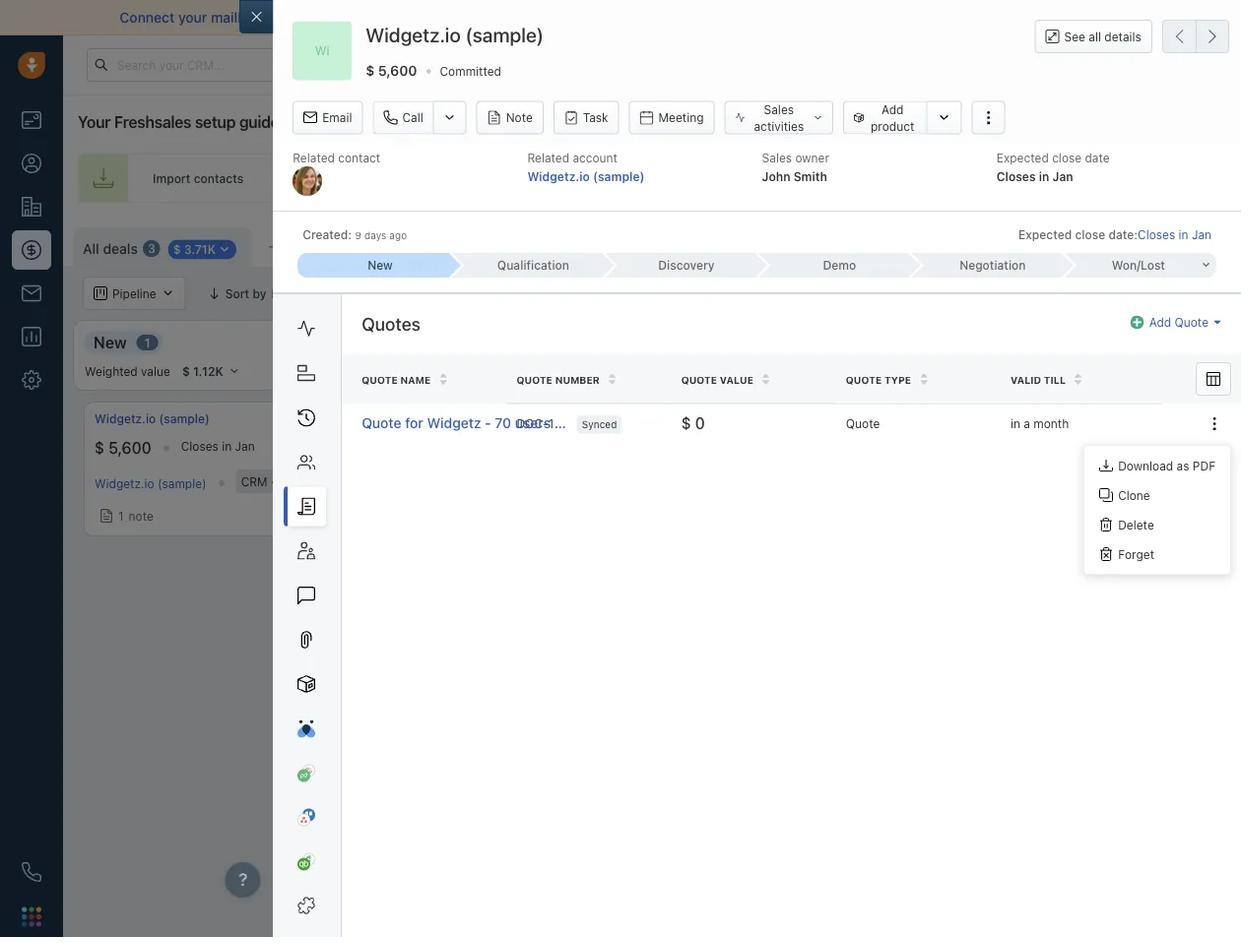 Task type: vqa. For each thing, say whether or not it's contained in the screenshot.
18's + Add task
no



Task type: locate. For each thing, give the bounding box(es) containing it.
jan
[[1053, 169, 1073, 183], [1192, 228, 1212, 242], [235, 440, 255, 454]]

product
[[871, 119, 915, 133]]

widgetz.io (sample) up closes in jan
[[95, 412, 210, 426]]

1
[[380, 287, 385, 300], [144, 336, 150, 350], [548, 417, 554, 430], [118, 509, 124, 523]]

call button
[[373, 101, 433, 135]]

2 vertical spatial closes
[[181, 440, 219, 454]]

add deal
[[1171, 237, 1222, 251], [847, 425, 897, 438], [1152, 425, 1202, 438]]

details
[[1105, 30, 1142, 43]]

0 vertical spatial jan
[[1053, 169, 1073, 183]]

100
[[429, 439, 456, 458]]

quote for quote for widgetz - 70 users (sample)
[[362, 415, 401, 431]]

widgetz.io (sample) up note
[[95, 477, 207, 491]]

0 horizontal spatial deals
[[103, 241, 138, 257]]

- left 70
[[485, 415, 491, 431]]

freshsales
[[114, 113, 191, 132]]

team right invite
[[691, 171, 720, 185]]

0 horizontal spatial related
[[293, 151, 335, 165]]

1 vertical spatial sales
[[762, 151, 792, 165]]

(sample) inside related account widgetz.io (sample)
[[593, 169, 645, 183]]

doc-1
[[517, 417, 554, 430]]

add quote
[[1149, 316, 1209, 329]]

deals left 3
[[103, 241, 138, 257]]

2-
[[500, 9, 514, 26]]

0 horizontal spatial jan
[[235, 440, 255, 454]]

1 vertical spatial -
[[271, 475, 276, 489]]

0 vertical spatial closes
[[997, 169, 1036, 183]]

jan up import deals group at the top right of the page
[[1053, 169, 1073, 183]]

0 vertical spatial qualification
[[497, 259, 569, 272]]

quotas and forecasting
[[977, 287, 1113, 300]]

2 horizontal spatial jan
[[1192, 228, 1212, 242]]

expected up quotas and forecasting
[[1019, 228, 1072, 242]]

1 horizontal spatial import
[[1020, 237, 1058, 251]]

1 inside button
[[380, 287, 385, 300]]

0 vertical spatial widgetz.io (sample) link
[[527, 169, 645, 183]]

plan
[[309, 475, 333, 489]]

1 horizontal spatial container_wx8msf4aqz5i3rn1 image
[[908, 237, 921, 251]]

enable
[[452, 9, 496, 26]]

1 horizontal spatial $ 5,600
[[366, 62, 417, 79]]

1 for 1 filter applied
[[380, 287, 385, 300]]

all for deal
[[508, 287, 523, 300]]

gold
[[280, 475, 306, 489]]

qualification down applied
[[413, 333, 507, 352]]

1 filter applied
[[380, 287, 461, 300]]

-
[[485, 415, 491, 431], [271, 475, 276, 489]]

1 left note
[[118, 509, 124, 523]]

owner
[[795, 151, 829, 165]]

0 vertical spatial import
[[153, 171, 190, 185]]

0 horizontal spatial your
[[178, 9, 207, 26]]

1 vertical spatial jan
[[1192, 228, 1212, 242]]

deal up search field on the right of page
[[1197, 237, 1222, 251]]

and right quotas
[[1022, 287, 1043, 300]]

your left the mailbox
[[178, 9, 207, 26]]

1 vertical spatial container_wx8msf4aqz5i3rn1 image
[[358, 287, 372, 300]]

container_wx8msf4aqz5i3rn1 image down qualification link
[[486, 287, 500, 300]]

import up quotas and forecasting
[[1020, 237, 1058, 251]]

so you don't have to start from scratch.
[[899, 9, 1156, 26]]

closes for expected close date
[[997, 169, 1036, 183]]

expected close date: closes in jan
[[1019, 228, 1212, 242]]

widgetz.io (sample) link down account
[[527, 169, 645, 183]]

import contacts link
[[78, 154, 279, 203]]

to right leads
[[941, 171, 953, 185]]

sales up john
[[762, 151, 792, 165]]

0 horizontal spatial and
[[425, 9, 449, 26]]

import deals group
[[993, 228, 1135, 261]]

container_wx8msf4aqz5i3rn1 image down new link
[[358, 287, 372, 300]]

container_wx8msf4aqz5i3rn1 image left 1 note
[[99, 509, 113, 523]]

new
[[368, 259, 393, 272], [94, 333, 127, 352]]

add inside 'add product'
[[882, 102, 904, 116]]

0 vertical spatial container_wx8msf4aqz5i3rn1 image
[[908, 237, 921, 251]]

phone element
[[12, 853, 51, 893]]

meeting button
[[629, 101, 715, 135]]

1 horizontal spatial related
[[527, 151, 569, 165]]

quote
[[1175, 316, 1209, 329], [362, 374, 398, 385], [517, 374, 553, 385], [681, 374, 717, 385], [846, 374, 882, 385], [362, 415, 401, 431], [846, 417, 880, 430]]

team right leads
[[984, 171, 1013, 185]]

1 related from the left
[[293, 151, 335, 165]]

quote left type
[[846, 374, 882, 385]]

deal down qualification link
[[526, 287, 550, 300]]

1 left the filter
[[380, 287, 385, 300]]

deal inside button
[[1197, 237, 1222, 251]]

1 horizontal spatial your
[[663, 171, 688, 185]]

widgetz.io (sample) link up closes in jan
[[95, 411, 210, 428]]

0 horizontal spatial 5,600
[[108, 439, 151, 458]]

deal up as
[[1178, 425, 1202, 438]]

1 vertical spatial new
[[94, 333, 127, 352]]

1 down 3
[[144, 336, 150, 350]]

$ 5,600 up call button
[[366, 62, 417, 79]]

sync
[[544, 9, 574, 26]]

container_wx8msf4aqz5i3rn1 image left 'settings'
[[908, 237, 921, 251]]

1 filter applied button
[[345, 277, 474, 310]]

1 horizontal spatial 5,600
[[378, 62, 417, 79]]

days
[[364, 230, 387, 241]]

$ 5,600 up 1 note
[[95, 439, 151, 458]]

meeting
[[659, 111, 704, 125]]

2 related from the left
[[527, 151, 569, 165]]

5,600 up 1 note
[[108, 439, 151, 458]]

import for import deals
[[1020, 237, 1058, 251]]

task
[[583, 111, 608, 125]]

start
[[1035, 9, 1065, 26]]

more...
[[301, 240, 342, 254]]

your
[[178, 9, 207, 26], [663, 171, 688, 185], [956, 171, 981, 185]]

2 team from the left
[[984, 171, 1013, 185]]

qualification
[[497, 259, 569, 272], [413, 333, 507, 352]]

0 vertical spatial -
[[485, 415, 491, 431]]

2 horizontal spatial your
[[956, 171, 981, 185]]

closes for expected close date:
[[1138, 228, 1175, 242]]

all down qualification link
[[508, 287, 523, 300]]

you
[[918, 9, 942, 26]]

related
[[293, 151, 335, 165], [527, 151, 569, 165]]

widgetz.io (sample) up committed
[[366, 23, 544, 46]]

widgetz.io (sample) link
[[527, 169, 645, 183], [95, 411, 210, 428], [95, 477, 207, 491]]

acme
[[415, 412, 447, 426]]

1 down quote number
[[548, 417, 554, 430]]

1 horizontal spatial closes
[[997, 169, 1036, 183]]

sales up activities on the top of page
[[764, 102, 794, 116]]

expected for expected close date:
[[1019, 228, 1072, 242]]

1 horizontal spatial new
[[368, 259, 393, 272]]

quote for quote name
[[362, 374, 398, 385]]

note button
[[476, 101, 544, 135]]

quote left name
[[362, 374, 398, 385]]

import deals
[[1020, 237, 1092, 251]]

add deal up search field on the right of page
[[1171, 237, 1222, 251]]

container_wx8msf4aqz5i3rn1 image
[[486, 287, 500, 300], [959, 287, 972, 300], [1133, 425, 1147, 438], [99, 509, 113, 523]]

widgetz.io (sample)
[[366, 23, 544, 46], [95, 412, 210, 426], [95, 477, 207, 491]]

john
[[762, 169, 791, 183]]

0 vertical spatial new
[[368, 259, 393, 272]]

1 horizontal spatial team
[[984, 171, 1013, 185]]

in
[[1039, 169, 1049, 183], [1179, 228, 1189, 242], [1011, 417, 1021, 430], [222, 440, 232, 454]]

0 horizontal spatial all
[[83, 241, 99, 257]]

your for mailbox
[[178, 9, 207, 26]]

container_wx8msf4aqz5i3rn1 image
[[908, 237, 921, 251], [358, 287, 372, 300]]

quote down search field on the right of page
[[1175, 316, 1209, 329]]

related left account
[[527, 151, 569, 165]]

committed
[[440, 64, 501, 78]]

mailbox
[[211, 9, 261, 26]]

quote left number
[[517, 374, 553, 385]]

quote left for
[[362, 415, 401, 431]]

1 vertical spatial all
[[508, 287, 523, 300]]

expected left date
[[997, 151, 1049, 165]]

widgetz.io inside related account widgetz.io (sample)
[[527, 169, 590, 183]]

0 horizontal spatial -
[[271, 475, 276, 489]]

close inside expected close date closes in jan
[[1052, 151, 1082, 165]]

container_wx8msf4aqz5i3rn1 image left quotas
[[959, 287, 972, 300]]

0 horizontal spatial import
[[153, 171, 190, 185]]

a
[[1024, 417, 1030, 430]]

close left date
[[1052, 151, 1082, 165]]

0 vertical spatial 5,600
[[378, 62, 417, 79]]

all left 3
[[83, 241, 99, 257]]

0 vertical spatial expected
[[997, 151, 1049, 165]]

phone image
[[22, 863, 41, 883]]

1 vertical spatial import
[[1020, 237, 1058, 251]]

deals left date:
[[1061, 237, 1092, 251]]

$
[[366, 62, 375, 79], [681, 414, 691, 432], [95, 439, 104, 458], [415, 439, 425, 458]]

inc
[[450, 412, 467, 426]]

widgetz.io (sample) link up note
[[95, 477, 207, 491]]

closes in jan
[[181, 440, 255, 454]]

crm - gold plan monthly (sample)
[[241, 475, 433, 489]]

container_wx8msf4aqz5i3rn1 image inside "1 filter applied" button
[[358, 287, 372, 300]]

valid
[[1011, 374, 1041, 385]]

0 vertical spatial $ 5,600
[[366, 62, 417, 79]]

widgetz
[[427, 415, 481, 431]]

0 horizontal spatial container_wx8msf4aqz5i3rn1 image
[[358, 287, 372, 300]]

related inside related account widgetz.io (sample)
[[527, 151, 569, 165]]

your right invite
[[663, 171, 688, 185]]

note
[[129, 509, 153, 523]]

discovery
[[658, 259, 715, 272]]

sales inside sales owner john smith
[[762, 151, 792, 165]]

quote type
[[846, 374, 911, 385]]

1 vertical spatial closes
[[1138, 228, 1175, 242]]

related down email button
[[293, 151, 335, 165]]

1 horizontal spatial and
[[1022, 287, 1043, 300]]

to right the mailbox
[[265, 9, 278, 26]]

applied
[[419, 287, 461, 300]]

1 horizontal spatial jan
[[1053, 169, 1073, 183]]

- left "gold"
[[271, 475, 276, 489]]

deal down quote type at the right of page
[[873, 425, 897, 438]]

5,600
[[378, 62, 417, 79], [108, 439, 151, 458]]

your right leads
[[956, 171, 981, 185]]

forecasting
[[1046, 287, 1113, 300]]

jan inside expected close date closes in jan
[[1053, 169, 1073, 183]]

0 horizontal spatial to
[[265, 9, 278, 26]]

quote for quote number
[[517, 374, 553, 385]]

smith
[[794, 169, 827, 183]]

deals inside import deals button
[[1061, 237, 1092, 251]]

contacts
[[194, 171, 243, 185]]

1 horizontal spatial all
[[508, 287, 523, 300]]

0 vertical spatial all
[[83, 241, 99, 257]]

1 vertical spatial $ 5,600
[[95, 439, 151, 458]]

widgetz.io (sample) inside dialog
[[366, 23, 544, 46]]

0 vertical spatial close
[[1052, 151, 1082, 165]]

1 vertical spatial and
[[1022, 287, 1043, 300]]

import
[[153, 171, 190, 185], [1020, 237, 1058, 251]]

new down all deals link
[[94, 333, 127, 352]]

import inside button
[[1020, 237, 1058, 251]]

to left start
[[1018, 9, 1031, 26]]

forget
[[1118, 547, 1155, 561]]

quote left value
[[681, 374, 717, 385]]

expected inside expected close date closes in jan
[[997, 151, 1049, 165]]

0 horizontal spatial closes
[[181, 440, 219, 454]]

5,600 inside widgetz.io (sample) dialog
[[378, 62, 417, 79]]

closes inside expected close date closes in jan
[[997, 169, 1036, 183]]

0 horizontal spatial $ 5,600
[[95, 439, 151, 458]]

guide
[[239, 113, 279, 132]]

$ 5,600 inside widgetz.io (sample) dialog
[[366, 62, 417, 79]]

1 vertical spatial close
[[1075, 228, 1105, 242]]

route leads to your team
[[871, 171, 1013, 185]]

0 horizontal spatial team
[[691, 171, 720, 185]]

your for team
[[663, 171, 688, 185]]

1 horizontal spatial -
[[485, 415, 491, 431]]

0 vertical spatial widgetz.io (sample)
[[366, 23, 544, 46]]

import deals button
[[993, 228, 1101, 261]]

1 for 1
[[144, 336, 150, 350]]

o
[[376, 240, 386, 254]]

qualification up 'all deal owners' button
[[497, 259, 569, 272]]

13 more...
[[285, 240, 342, 254]]

freshworks switcher image
[[22, 908, 41, 927]]

close left date:
[[1075, 228, 1105, 242]]

sales activities button up sales owner john smith
[[725, 101, 834, 135]]

sales inside sales activities
[[764, 102, 794, 116]]

1 vertical spatial expected
[[1019, 228, 1072, 242]]

don't
[[946, 9, 980, 26]]

0 vertical spatial sales
[[764, 102, 794, 116]]

jan up search field on the right of page
[[1192, 228, 1212, 242]]

container_wx8msf4aqz5i3rn1 image inside "quotas and forecasting" "link"
[[959, 287, 972, 300]]

date
[[1085, 151, 1110, 165]]

deal inside button
[[526, 287, 550, 300]]

import left contacts
[[153, 171, 190, 185]]

1 horizontal spatial deals
[[1061, 237, 1092, 251]]

all inside button
[[508, 287, 523, 300]]

container_wx8msf4aqz5i3rn1 image up download
[[1133, 425, 1147, 438]]

jan up crm on the bottom
[[235, 440, 255, 454]]

and left enable
[[425, 9, 449, 26]]

2 vertical spatial widgetz.io (sample)
[[95, 477, 207, 491]]

5,600 up call button
[[378, 62, 417, 79]]

new down o
[[368, 259, 393, 272]]

1 vertical spatial widgetz.io (sample) link
[[95, 411, 210, 428]]

negotiation
[[960, 259, 1026, 272]]

1 vertical spatial 5,600
[[108, 439, 151, 458]]

2 horizontal spatial closes
[[1138, 228, 1175, 242]]

add quote link
[[1131, 314, 1222, 331]]

and
[[425, 9, 449, 26], [1022, 287, 1043, 300]]



Task type: describe. For each thing, give the bounding box(es) containing it.
name
[[400, 374, 431, 385]]

add inside button
[[1171, 237, 1194, 251]]

0 vertical spatial and
[[425, 9, 449, 26]]

container_wx8msf4aqz5i3rn1 image for quotas and forecasting
[[959, 287, 972, 300]]

quotes
[[362, 313, 420, 334]]

filter
[[389, 287, 416, 300]]

close image
[[1212, 13, 1222, 23]]

$ 0
[[681, 414, 705, 432]]

1 horizontal spatial to
[[941, 171, 953, 185]]

date:
[[1109, 228, 1138, 242]]

monthly
[[336, 475, 381, 489]]

expected for expected close date
[[997, 151, 1049, 165]]

invite
[[628, 171, 660, 185]]

connect your mailbox link
[[120, 9, 265, 26]]

quote value
[[681, 374, 754, 385]]

email
[[322, 111, 352, 125]]

see all details button
[[1035, 20, 1152, 53]]

widgetz.io (sample) dialog
[[240, 0, 1241, 938]]

call
[[402, 111, 423, 125]]

note
[[506, 111, 533, 125]]

quote down quote type at the right of page
[[846, 417, 880, 430]]

deliverability
[[338, 9, 421, 26]]

related for related account widgetz.io (sample)
[[527, 151, 569, 165]]

quote for widgetz - 70 users (sample)
[[362, 415, 612, 431]]

users
[[515, 415, 551, 431]]

quote number
[[517, 374, 600, 385]]

1 vertical spatial qualification
[[413, 333, 507, 352]]

improve
[[282, 9, 334, 26]]

- inside widgetz.io (sample) dialog
[[485, 415, 491, 431]]

of
[[578, 9, 591, 26]]

13
[[285, 240, 298, 254]]

acme inc (sample)
[[415, 412, 521, 426]]

deals for all
[[103, 241, 138, 257]]

add deal inside button
[[1171, 237, 1222, 251]]

1 note
[[118, 509, 153, 523]]

2 vertical spatial widgetz.io (sample) link
[[95, 477, 207, 491]]

container_wx8msf4aqz5i3rn1 image inside 'all deal owners' button
[[486, 287, 500, 300]]

1 inside widgetz.io (sample) dialog
[[548, 417, 554, 430]]

lost
[[1141, 259, 1165, 272]]

sales activities
[[754, 102, 804, 133]]

your freshsales setup guide
[[78, 113, 279, 132]]

delete
[[1118, 518, 1154, 532]]

sales for sales activities
[[764, 102, 794, 116]]

conversations.
[[633, 9, 728, 26]]

see all details
[[1064, 30, 1142, 43]]

sales owner john smith
[[762, 151, 829, 183]]

negotiation link
[[910, 253, 1063, 278]]

close for date
[[1052, 151, 1082, 165]]

related account widgetz.io (sample)
[[527, 151, 645, 183]]

qualification inside widgetz.io (sample) dialog
[[497, 259, 569, 272]]

leads
[[907, 171, 938, 185]]

all deal owners
[[508, 287, 594, 300]]

related for related contact
[[293, 151, 335, 165]]

add quote button
[[1131, 314, 1222, 331]]

add deal down quote type at the right of page
[[847, 425, 897, 438]]

email
[[595, 9, 629, 26]]

download
[[1118, 459, 1173, 473]]

your
[[78, 113, 111, 132]]

so
[[899, 9, 915, 26]]

⌘
[[362, 240, 373, 254]]

container_wx8msf4aqz5i3rn1 image inside settings popup button
[[908, 237, 921, 251]]

quote for quote value
[[681, 374, 717, 385]]

new link
[[298, 253, 451, 278]]

expected close date closes in jan
[[997, 151, 1110, 183]]

3
[[148, 242, 155, 256]]

and inside "link"
[[1022, 287, 1043, 300]]

2 horizontal spatial to
[[1018, 9, 1031, 26]]

quotas
[[977, 287, 1018, 300]]

container_wx8msf4aqz5i3rn1 image for add deal
[[1133, 425, 1147, 438]]

new inside widgetz.io (sample) dialog
[[368, 259, 393, 272]]

activities
[[754, 119, 804, 133]]

sales activities button up owner
[[725, 101, 843, 135]]

2 vertical spatial jan
[[235, 440, 255, 454]]

close for date:
[[1075, 228, 1105, 242]]

won / lost
[[1112, 259, 1165, 272]]

crm
[[241, 475, 268, 489]]

container_wx8msf4aqz5i3rn1 image for 1
[[99, 509, 113, 523]]

demo
[[823, 259, 856, 272]]

Search your CRM... text field
[[87, 48, 284, 82]]

owners
[[553, 287, 594, 300]]

quote for quote type
[[846, 374, 882, 385]]

sales for sales owner john smith
[[762, 151, 792, 165]]

in inside expected close date closes in jan
[[1039, 169, 1049, 183]]

invite your team
[[628, 171, 720, 185]]

discovery link
[[604, 253, 757, 278]]

email image
[[1046, 57, 1060, 73]]

jan for expected close date: closes in jan
[[1192, 228, 1212, 242]]

settings button
[[898, 228, 984, 261]]

till
[[1044, 374, 1066, 385]]

0 horizontal spatial new
[[94, 333, 127, 352]]

quotas and forecasting link
[[959, 277, 1133, 310]]

setup
[[195, 113, 236, 132]]

add deal up as
[[1152, 425, 1202, 438]]

month
[[1034, 417, 1069, 430]]

see
[[1064, 30, 1085, 43]]

quote inside "button"
[[1175, 316, 1209, 329]]

pdf
[[1193, 459, 1216, 473]]

deals for import
[[1061, 237, 1092, 251]]

route leads to your team link
[[796, 154, 1048, 203]]

closes in jan link
[[1138, 226, 1212, 243]]

jan for expected close date closes in jan
[[1053, 169, 1073, 183]]

0
[[695, 414, 705, 432]]

9
[[355, 230, 362, 241]]

connect your mailbox to improve deliverability and enable 2-way sync of email conversations.
[[120, 9, 728, 26]]

quote name
[[362, 374, 431, 385]]

wi
[[315, 44, 330, 57]]

$ 100
[[415, 439, 456, 458]]

acme inc (sample) link
[[415, 411, 521, 428]]

import for import contacts
[[153, 171, 190, 185]]

qualification link
[[451, 253, 604, 278]]

type
[[885, 374, 911, 385]]

all for deals
[[83, 241, 99, 257]]

have
[[983, 9, 1014, 26]]

created:
[[303, 228, 352, 242]]

1 team from the left
[[691, 171, 720, 185]]

13 more... button
[[257, 233, 352, 261]]

1 vertical spatial widgetz.io (sample)
[[95, 412, 210, 426]]

scratch.
[[1103, 9, 1156, 26]]

download as pdf
[[1118, 459, 1216, 473]]

import contacts
[[153, 171, 243, 185]]

add deal button
[[1145, 228, 1231, 261]]

Search field
[[1135, 277, 1233, 310]]

route
[[871, 171, 904, 185]]

1 for 1 note
[[118, 509, 124, 523]]

all
[[1089, 30, 1101, 43]]



